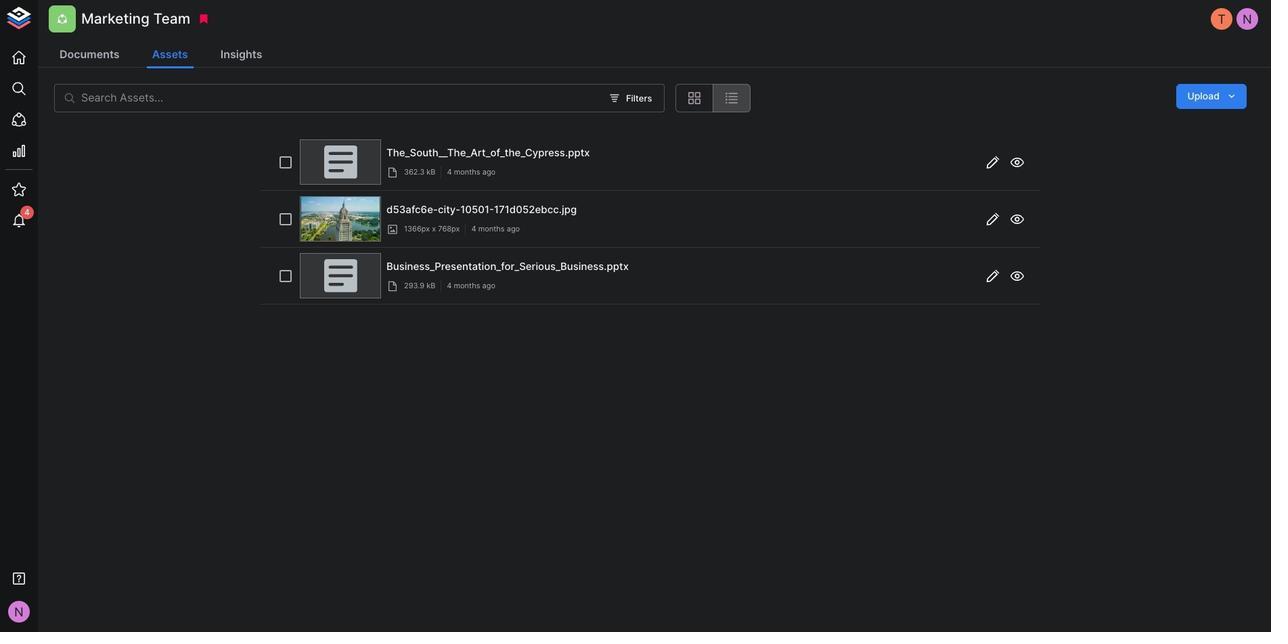 Task type: describe. For each thing, give the bounding box(es) containing it.
d53afc6e city 10501 171d052ebcc.jpg image
[[301, 197, 380, 241]]

remove bookmark image
[[198, 13, 210, 25]]



Task type: locate. For each thing, give the bounding box(es) containing it.
Search Assets... text field
[[81, 84, 601, 112]]

group
[[676, 84, 751, 112]]



Task type: vqa. For each thing, say whether or not it's contained in the screenshot.
Search Assets... text field
yes



